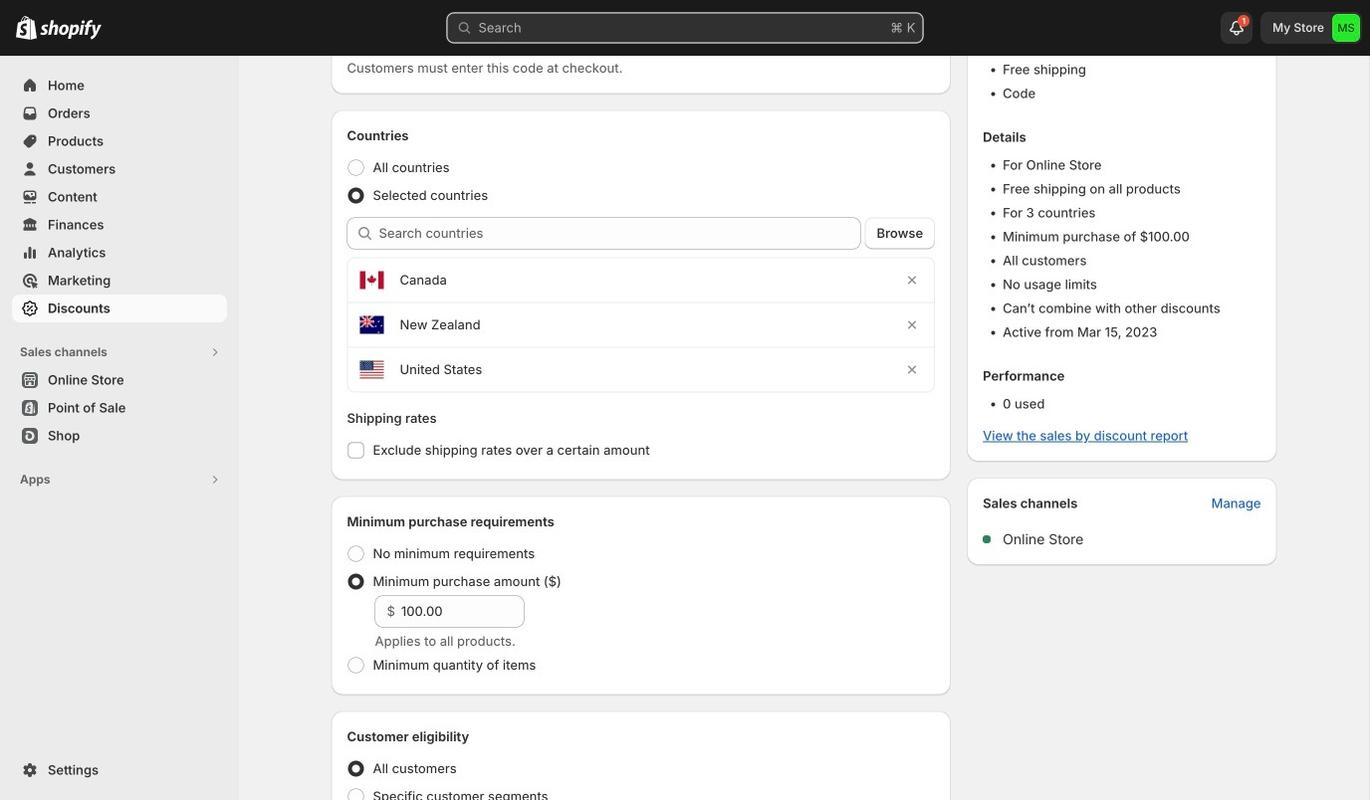 Task type: describe. For each thing, give the bounding box(es) containing it.
0.00 text field
[[401, 596, 524, 628]]

1 horizontal spatial shopify image
[[40, 20, 102, 40]]



Task type: vqa. For each thing, say whether or not it's contained in the screenshot.
"tab list"
no



Task type: locate. For each thing, give the bounding box(es) containing it.
shopify image
[[16, 16, 37, 40], [40, 20, 102, 40]]

Search countries text field
[[379, 218, 861, 249]]

0 horizontal spatial shopify image
[[16, 16, 37, 40]]

my store image
[[1332, 14, 1360, 42]]



